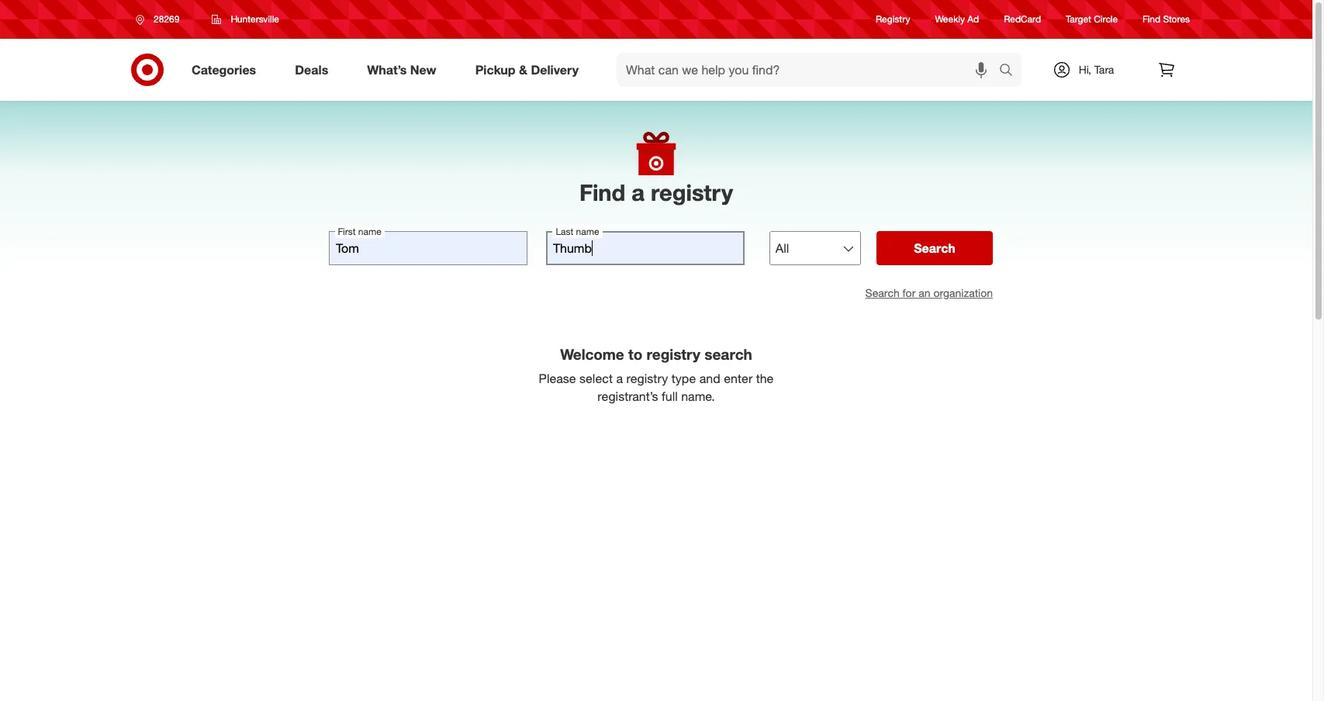 Task type: vqa. For each thing, say whether or not it's contained in the screenshot.
Pickup & Delivery
yes



Task type: locate. For each thing, give the bounding box(es) containing it.
select
[[580, 371, 613, 386]]

0 vertical spatial a
[[632, 178, 645, 206]]

find for find a registry
[[580, 178, 626, 206]]

organization
[[934, 287, 993, 300]]

deals
[[295, 62, 328, 77]]

1 horizontal spatial search
[[914, 241, 956, 256]]

search for search
[[914, 241, 956, 256]]

an
[[919, 287, 931, 300]]

0 vertical spatial find
[[1143, 14, 1161, 25]]

1 vertical spatial search
[[705, 345, 753, 363]]

target
[[1066, 14, 1092, 25]]

1 horizontal spatial find
[[1143, 14, 1161, 25]]

search
[[993, 63, 1030, 79], [705, 345, 753, 363]]

stores
[[1164, 14, 1191, 25]]

hi,
[[1079, 63, 1092, 76]]

full
[[662, 389, 678, 404]]

find
[[1143, 14, 1161, 25], [580, 178, 626, 206]]

0 vertical spatial search
[[914, 241, 956, 256]]

1 vertical spatial find
[[580, 178, 626, 206]]

a
[[632, 178, 645, 206], [617, 371, 623, 386]]

1 vertical spatial search
[[866, 287, 900, 300]]

what's
[[367, 62, 407, 77]]

enter
[[724, 371, 753, 386]]

find for find stores
[[1143, 14, 1161, 25]]

search down redcard link
[[993, 63, 1030, 79]]

search inside button
[[914, 241, 956, 256]]

2 vertical spatial registry
[[627, 371, 668, 386]]

ad
[[968, 14, 980, 25]]

0 horizontal spatial search
[[866, 287, 900, 300]]

a inside welcome to registry search please select a registry type and enter the registrant's full name.
[[617, 371, 623, 386]]

0 vertical spatial registry
[[651, 178, 733, 206]]

28269
[[154, 13, 180, 25]]

registry
[[651, 178, 733, 206], [647, 345, 701, 363], [627, 371, 668, 386]]

welcome
[[560, 345, 625, 363]]

1 vertical spatial a
[[617, 371, 623, 386]]

registry link
[[876, 13, 911, 26]]

1 horizontal spatial search
[[993, 63, 1030, 79]]

pickup
[[475, 62, 516, 77]]

search for an organization link
[[866, 287, 993, 300]]

0 horizontal spatial a
[[617, 371, 623, 386]]

redcard
[[1004, 14, 1042, 25]]

search up search for an organization
[[914, 241, 956, 256]]

weekly ad
[[936, 14, 980, 25]]

search
[[914, 241, 956, 256], [866, 287, 900, 300]]

1 vertical spatial registry
[[647, 345, 701, 363]]

search left for
[[866, 287, 900, 300]]

the
[[756, 371, 774, 386]]

delivery
[[531, 62, 579, 77]]

search button
[[877, 231, 993, 266]]

None text field
[[329, 231, 528, 266], [546, 231, 745, 266], [329, 231, 528, 266], [546, 231, 745, 266]]

please
[[539, 371, 576, 386]]

hi, tara
[[1079, 63, 1115, 76]]

new
[[410, 62, 437, 77]]

0 horizontal spatial find
[[580, 178, 626, 206]]

search up enter
[[705, 345, 753, 363]]

0 horizontal spatial search
[[705, 345, 753, 363]]



Task type: describe. For each thing, give the bounding box(es) containing it.
weekly
[[936, 14, 965, 25]]

categories link
[[178, 53, 276, 87]]

28269 button
[[126, 5, 196, 33]]

what's new link
[[354, 53, 456, 87]]

categories
[[192, 62, 256, 77]]

for
[[903, 287, 916, 300]]

pickup & delivery
[[475, 62, 579, 77]]

type
[[672, 371, 696, 386]]

find a registry
[[580, 178, 733, 206]]

find stores
[[1143, 14, 1191, 25]]

registry
[[876, 14, 911, 25]]

to
[[629, 345, 643, 363]]

search for an organization
[[866, 287, 993, 300]]

and
[[700, 371, 721, 386]]

name.
[[682, 389, 715, 404]]

&
[[519, 62, 528, 77]]

deals link
[[282, 53, 348, 87]]

registry for a
[[651, 178, 733, 206]]

registry for to
[[647, 345, 701, 363]]

what's new
[[367, 62, 437, 77]]

tara
[[1095, 63, 1115, 76]]

circle
[[1094, 14, 1118, 25]]

target circle link
[[1066, 13, 1118, 26]]

1 horizontal spatial a
[[632, 178, 645, 206]]

pickup & delivery link
[[462, 53, 598, 87]]

find stores link
[[1143, 13, 1191, 26]]

0 vertical spatial search
[[993, 63, 1030, 79]]

registrant's
[[598, 389, 659, 404]]

redcard link
[[1004, 13, 1042, 26]]

search for search for an organization
[[866, 287, 900, 300]]

target circle
[[1066, 14, 1118, 25]]

weekly ad link
[[936, 13, 980, 26]]

huntersville
[[231, 13, 279, 25]]

search inside welcome to registry search please select a registry type and enter the registrant's full name.
[[705, 345, 753, 363]]

welcome to registry search please select a registry type and enter the registrant's full name.
[[539, 345, 774, 404]]

What can we help you find? suggestions appear below search field
[[617, 53, 1003, 87]]

huntersville button
[[202, 5, 289, 33]]

search button
[[993, 53, 1030, 90]]



